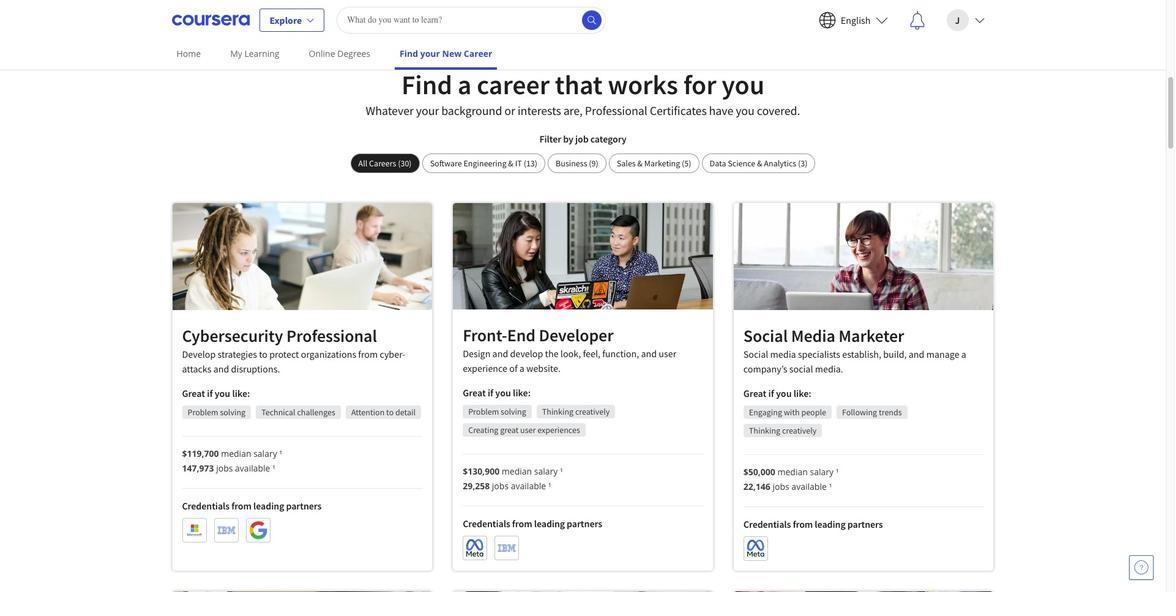 Task type: describe. For each thing, give the bounding box(es) containing it.
you right have
[[736, 103, 755, 118]]

jobs for developer
[[492, 481, 509, 492]]

problem for cybersecurity professional
[[188, 407, 218, 418]]

cyber-
[[380, 348, 405, 361]]

careers
[[369, 158, 396, 169]]

All Careers (30) button
[[351, 154, 420, 173]]

0 vertical spatial thinking creatively
[[542, 406, 610, 417]]

user inside front-end developer design and develop the look, feel, function, and user experience of a website.
[[659, 348, 677, 360]]

1 horizontal spatial creatively
[[782, 425, 817, 436]]

great for front-end developer
[[463, 387, 486, 399]]

cybersecurity analyst image
[[172, 203, 432, 310]]

(30)
[[398, 158, 412, 169]]

explore
[[270, 14, 302, 26]]

What do you want to learn? text field
[[337, 6, 606, 33]]

credentials from leading partners for develop
[[182, 500, 322, 512]]

by
[[563, 133, 574, 145]]

salary for develop
[[254, 448, 277, 460]]

technical challenges
[[262, 407, 335, 418]]

develop
[[510, 348, 543, 360]]

technical
[[262, 407, 295, 418]]

Data Science & Analytics (3) button
[[702, 154, 816, 173]]

category
[[591, 133, 627, 145]]

for
[[684, 68, 717, 102]]

media.
[[815, 363, 844, 375]]

engaging with people
[[749, 407, 827, 418]]

english
[[841, 14, 871, 26]]

english button
[[809, 0, 898, 39]]

if for front-
[[488, 387, 494, 399]]

j button
[[937, 0, 995, 39]]

solving for developer
[[501, 406, 526, 417]]

are,
[[564, 103, 583, 118]]

the
[[545, 348, 559, 360]]

end
[[507, 324, 536, 346]]

engineering
[[464, 158, 507, 169]]

people
[[802, 407, 827, 418]]

my
[[230, 48, 242, 59]]

developer
[[539, 324, 614, 346]]

credentials for cybersecurity
[[182, 500, 230, 512]]

home link
[[172, 40, 206, 67]]

credentials for front-
[[463, 518, 510, 530]]

& inside button
[[638, 158, 643, 169]]

cybersecurity
[[182, 325, 283, 347]]

experience
[[463, 362, 508, 375]]

science
[[728, 158, 756, 169]]

creating
[[468, 425, 499, 436]]

professional inside cybersecurity professional develop strategies to protect organizations from cyber- attacks and disruptions.
[[287, 325, 377, 347]]

build,
[[884, 348, 907, 360]]

$130,900
[[463, 466, 500, 477]]

great if you like: for cybersecurity
[[182, 388, 250, 400]]

your inside find your new career link
[[420, 48, 440, 59]]

22,146
[[744, 481, 771, 493]]

if for social
[[769, 387, 774, 400]]

my learning
[[230, 48, 280, 59]]

Business (9) button
[[548, 154, 607, 173]]

detail
[[396, 407, 416, 418]]

look,
[[561, 348, 581, 360]]

social
[[790, 363, 813, 375]]

jobs for marketer
[[773, 481, 790, 493]]

find a career that works for you whatever your background or interests are, professional certificates have you covered.
[[366, 68, 800, 118]]

your inside find a career that works for you whatever your background or interests are, professional certificates have you covered.
[[416, 103, 439, 118]]

salary for marketer
[[810, 466, 834, 478]]

data
[[710, 158, 726, 169]]

trends
[[879, 407, 902, 418]]

(9)
[[589, 158, 599, 169]]

media
[[771, 348, 796, 360]]

attacks
[[182, 363, 212, 375]]

to inside cybersecurity professional develop strategies to protect organizations from cyber- attacks and disruptions.
[[259, 348, 268, 361]]

you for front-end developer
[[496, 387, 511, 399]]

job
[[575, 133, 589, 145]]

following
[[842, 407, 877, 418]]

engaging
[[749, 407, 782, 418]]

creating great user experiences
[[468, 425, 580, 436]]

(3)
[[798, 158, 808, 169]]

from for front-end developer
[[512, 518, 532, 530]]

and inside "social media marketer social media specialists establish, build, and manage a company's social media."
[[909, 348, 925, 360]]

interests
[[518, 103, 561, 118]]

$130,900 median salary ¹ 29,258 jobs available ¹
[[463, 466, 563, 492]]

establish,
[[843, 348, 882, 360]]

attention to detail
[[351, 407, 416, 418]]

background
[[442, 103, 502, 118]]

it
[[515, 158, 522, 169]]

sales & marketing (5)
[[617, 158, 692, 169]]

certificates
[[650, 103, 707, 118]]

strategies
[[218, 348, 257, 361]]

filter by job category
[[540, 133, 627, 145]]

option group containing all careers (30)
[[351, 154, 816, 173]]

software
[[430, 158, 462, 169]]

career
[[464, 48, 493, 59]]

find your new career link
[[395, 40, 497, 70]]

great if you like: for social
[[744, 387, 812, 400]]

of
[[510, 362, 518, 375]]

degrees
[[337, 48, 370, 59]]

online degrees
[[309, 48, 370, 59]]

and up experience
[[493, 348, 508, 360]]

1 horizontal spatial thinking creatively
[[749, 425, 817, 436]]

you for social media marketer
[[776, 387, 792, 400]]

leading for marketer
[[815, 518, 846, 531]]

attention
[[351, 407, 385, 418]]

learning
[[245, 48, 280, 59]]

Sales & Marketing (5) button
[[609, 154, 700, 173]]

manage
[[927, 348, 960, 360]]

0 vertical spatial creatively
[[575, 406, 610, 417]]

like: for developer
[[513, 387, 531, 399]]

business
[[556, 158, 587, 169]]

professional inside find a career that works for you whatever your background or interests are, professional certificates have you covered.
[[585, 103, 648, 118]]

jobs for develop
[[216, 463, 233, 475]]



Task type: locate. For each thing, give the bounding box(es) containing it.
great
[[463, 387, 486, 399], [744, 387, 767, 400], [182, 388, 205, 400]]

median right $50,000 at the right of page
[[778, 466, 808, 478]]

a inside "social media marketer social media specialists establish, build, and manage a company's social media."
[[962, 348, 967, 360]]

0 horizontal spatial salary
[[254, 448, 277, 460]]

experiences
[[538, 425, 580, 436]]

new
[[442, 48, 462, 59]]

from down $130,900 median salary ¹ 29,258 jobs available ¹
[[512, 518, 532, 530]]

credentials
[[182, 500, 230, 512], [463, 518, 510, 530], [744, 518, 791, 531]]

a right of
[[520, 362, 525, 375]]

marketing
[[645, 158, 680, 169]]

problem solving for developer
[[468, 406, 526, 417]]

1 horizontal spatial problem solving
[[468, 406, 526, 417]]

all
[[358, 158, 368, 169]]

thinking creatively up experiences
[[542, 406, 610, 417]]

if for cybersecurity
[[207, 388, 213, 400]]

credentials down 29,258
[[463, 518, 510, 530]]

great if you like: down attacks
[[182, 388, 250, 400]]

2 horizontal spatial credentials from leading partners
[[744, 518, 883, 531]]

like: for marketer
[[794, 387, 812, 400]]

median inside "$50,000 median salary ¹ 22,146 jobs available ¹"
[[778, 466, 808, 478]]

from left cyber-
[[358, 348, 378, 361]]

to up disruptions.
[[259, 348, 268, 361]]

2 horizontal spatial great
[[744, 387, 767, 400]]

0 horizontal spatial median
[[221, 448, 251, 460]]

available inside "$50,000 median salary ¹ 22,146 jobs available ¹"
[[792, 481, 827, 493]]

cybersecurity professional develop strategies to protect organizations from cyber- attacks and disruptions.
[[182, 325, 405, 375]]

leading down $119,700 median salary ¹ 147,973 jobs available ¹
[[253, 500, 284, 512]]

user right great on the bottom of page
[[520, 425, 536, 436]]

your
[[420, 48, 440, 59], [416, 103, 439, 118]]

0 horizontal spatial great
[[182, 388, 205, 400]]

2 horizontal spatial leading
[[815, 518, 846, 531]]

1 vertical spatial find
[[402, 68, 452, 102]]

salary inside "$50,000 median salary ¹ 22,146 jobs available ¹"
[[810, 466, 834, 478]]

29,258
[[463, 481, 490, 492]]

0 horizontal spatial problem solving
[[188, 407, 246, 418]]

problem solving up $119,700
[[188, 407, 246, 418]]

2 horizontal spatial salary
[[810, 466, 834, 478]]

salary
[[254, 448, 277, 460], [534, 466, 558, 477], [810, 466, 834, 478]]

social media marketer social media specialists establish, build, and manage a company's social media.
[[744, 325, 967, 375]]

online degrees link
[[304, 40, 375, 67]]

problem up $119,700
[[188, 407, 218, 418]]

0 horizontal spatial solving
[[220, 407, 246, 418]]

covered.
[[757, 103, 800, 118]]

creatively up experiences
[[575, 406, 610, 417]]

available right 22,146
[[792, 481, 827, 493]]

help center image
[[1134, 561, 1149, 576]]

median inside $130,900 median salary ¹ 29,258 jobs available ¹
[[502, 466, 532, 477]]

credentials from leading partners down $130,900 median salary ¹ 29,258 jobs available ¹
[[463, 518, 602, 530]]

0 horizontal spatial to
[[259, 348, 268, 361]]

and right function, on the bottom of page
[[641, 348, 657, 360]]

available right 147,973 on the left bottom of the page
[[235, 463, 270, 475]]

organizations
[[301, 348, 356, 361]]

0 horizontal spatial if
[[207, 388, 213, 400]]

partners for end
[[567, 518, 602, 530]]

1 vertical spatial a
[[962, 348, 967, 360]]

jobs right 147,973 on the left bottom of the page
[[216, 463, 233, 475]]

0 horizontal spatial &
[[508, 158, 514, 169]]

you down strategies
[[215, 388, 230, 400]]

option group
[[351, 154, 816, 173]]

website.
[[527, 362, 561, 375]]

0 horizontal spatial jobs
[[216, 463, 233, 475]]

& left it
[[508, 158, 514, 169]]

1 horizontal spatial salary
[[534, 466, 558, 477]]

available for developer
[[511, 481, 546, 492]]

1 horizontal spatial a
[[520, 362, 525, 375]]

problem up creating at bottom left
[[468, 406, 499, 417]]

creatively down with
[[782, 425, 817, 436]]

0 horizontal spatial professional
[[287, 325, 377, 347]]

you for cybersecurity professional
[[215, 388, 230, 400]]

2 horizontal spatial a
[[962, 348, 967, 360]]

thinking
[[542, 406, 574, 417], [749, 425, 781, 436]]

0 horizontal spatial available
[[235, 463, 270, 475]]

1 vertical spatial user
[[520, 425, 536, 436]]

you up have
[[722, 68, 765, 102]]

solving up great on the bottom of page
[[501, 406, 526, 417]]

social up media
[[744, 325, 788, 347]]

2 horizontal spatial like:
[[794, 387, 812, 400]]

salary down experiences
[[534, 466, 558, 477]]

0 horizontal spatial problem
[[188, 407, 218, 418]]

social media marketer image
[[734, 203, 994, 310]]

credentials from leading partners for developer
[[463, 518, 602, 530]]

solving
[[501, 406, 526, 417], [220, 407, 246, 418]]

0 vertical spatial professional
[[585, 103, 648, 118]]

1 vertical spatial professional
[[287, 325, 377, 347]]

if down attacks
[[207, 388, 213, 400]]

2 horizontal spatial &
[[757, 158, 763, 169]]

user right function, on the bottom of page
[[659, 348, 677, 360]]

& inside button
[[757, 158, 763, 169]]

median
[[221, 448, 251, 460], [502, 466, 532, 477], [778, 466, 808, 478]]

1 horizontal spatial median
[[502, 466, 532, 477]]

median right $119,700
[[221, 448, 251, 460]]

salary down technical
[[254, 448, 277, 460]]

$119,700
[[182, 448, 219, 460]]

and inside cybersecurity professional develop strategies to protect organizations from cyber- attacks and disruptions.
[[213, 363, 229, 375]]

& for data science & analytics (3)
[[757, 158, 763, 169]]

1 vertical spatial thinking creatively
[[749, 425, 817, 436]]

2 horizontal spatial great if you like:
[[744, 387, 812, 400]]

credentials for social
[[744, 518, 791, 531]]

0 horizontal spatial credentials
[[182, 500, 230, 512]]

jobs inside "$50,000 median salary ¹ 22,146 jobs available ¹"
[[773, 481, 790, 493]]

my learning link
[[225, 40, 284, 67]]

user
[[659, 348, 677, 360], [520, 425, 536, 436]]

from for social media marketer
[[793, 518, 813, 531]]

0 horizontal spatial like:
[[232, 388, 250, 400]]

2 horizontal spatial available
[[792, 481, 827, 493]]

to left detail at the bottom left
[[386, 407, 394, 418]]

jobs right 29,258
[[492, 481, 509, 492]]

0 vertical spatial to
[[259, 348, 268, 361]]

protect
[[270, 348, 299, 361]]

1 horizontal spatial credentials from leading partners
[[463, 518, 602, 530]]

problem
[[468, 406, 499, 417], [188, 407, 218, 418]]

2 horizontal spatial median
[[778, 466, 808, 478]]

front-
[[463, 324, 507, 346]]

a inside find a career that works for you whatever your background or interests are, professional certificates have you covered.
[[458, 68, 472, 102]]

and right build,
[[909, 348, 925, 360]]

1 & from the left
[[508, 158, 514, 169]]

home
[[177, 48, 201, 59]]

median right $130,900
[[502, 466, 532, 477]]

analytics
[[764, 158, 797, 169]]

develop
[[182, 348, 216, 361]]

great down attacks
[[182, 388, 205, 400]]

available for marketer
[[792, 481, 827, 493]]

following trends
[[842, 407, 902, 418]]

2 horizontal spatial credentials
[[744, 518, 791, 531]]

median inside $119,700 median salary ¹ 147,973 jobs available ¹
[[221, 448, 251, 460]]

sales
[[617, 158, 636, 169]]

1 vertical spatial social
[[744, 348, 769, 360]]

great if you like:
[[463, 387, 531, 399], [744, 387, 812, 400], [182, 388, 250, 400]]

& right 'sales'
[[638, 158, 643, 169]]

jobs inside $130,900 median salary ¹ 29,258 jobs available ¹
[[492, 481, 509, 492]]

from inside cybersecurity professional develop strategies to protect organizations from cyber- attacks and disruptions.
[[358, 348, 378, 361]]

2 vertical spatial a
[[520, 362, 525, 375]]

like: down of
[[513, 387, 531, 399]]

or
[[505, 103, 515, 118]]

1 horizontal spatial partners
[[567, 518, 602, 530]]

explore button
[[259, 8, 325, 32]]

$50,000
[[744, 466, 776, 478]]

thinking up experiences
[[542, 406, 574, 417]]

feel,
[[583, 348, 601, 360]]

available for develop
[[235, 463, 270, 475]]

and down strategies
[[213, 363, 229, 375]]

salary for developer
[[534, 466, 558, 477]]

0 horizontal spatial thinking creatively
[[542, 406, 610, 417]]

1 horizontal spatial great
[[463, 387, 486, 399]]

1 horizontal spatial problem
[[468, 406, 499, 417]]

None search field
[[337, 6, 606, 33]]

1 horizontal spatial jobs
[[492, 481, 509, 492]]

problem for front-end developer
[[468, 406, 499, 417]]

1 horizontal spatial if
[[488, 387, 494, 399]]

0 horizontal spatial thinking
[[542, 406, 574, 417]]

1 vertical spatial to
[[386, 407, 394, 418]]

median for marketer
[[778, 466, 808, 478]]

147,973
[[182, 463, 214, 475]]

find inside find a career that works for you whatever your background or interests are, professional certificates have you covered.
[[402, 68, 452, 102]]

from down $119,700 median salary ¹ 147,973 jobs available ¹
[[232, 500, 252, 512]]

1 horizontal spatial credentials
[[463, 518, 510, 530]]

0 vertical spatial thinking
[[542, 406, 574, 417]]

data science & analytics (3)
[[710, 158, 808, 169]]

problem solving up great on the bottom of page
[[468, 406, 526, 417]]

great for social media marketer
[[744, 387, 767, 400]]

credentials down 147,973 on the left bottom of the page
[[182, 500, 230, 512]]

great if you like: for front-
[[463, 387, 531, 399]]

available inside $119,700 median salary ¹ 147,973 jobs available ¹
[[235, 463, 270, 475]]

with
[[784, 407, 800, 418]]

0 vertical spatial find
[[400, 48, 418, 59]]

have
[[709, 103, 734, 118]]

partners for media
[[848, 518, 883, 531]]

0 horizontal spatial credentials from leading partners
[[182, 500, 322, 512]]

function,
[[603, 348, 639, 360]]

0 vertical spatial a
[[458, 68, 472, 102]]

all careers (30)
[[358, 158, 412, 169]]

1 social from the top
[[744, 325, 788, 347]]

a right manage
[[962, 348, 967, 360]]

available inside $130,900 median salary ¹ 29,258 jobs available ¹
[[511, 481, 546, 492]]

1 horizontal spatial to
[[386, 407, 394, 418]]

media
[[791, 325, 836, 347]]

leading down $130,900 median salary ¹ 29,258 jobs available ¹
[[534, 518, 565, 530]]

salary inside $130,900 median salary ¹ 29,258 jobs available ¹
[[534, 466, 558, 477]]

professional up category
[[585, 103, 648, 118]]

that
[[555, 68, 603, 102]]

0 vertical spatial social
[[744, 325, 788, 347]]

find down find your new career
[[402, 68, 452, 102]]

disruptions.
[[231, 363, 280, 375]]

0 vertical spatial your
[[420, 48, 440, 59]]

great if you like: up engaging with people
[[744, 387, 812, 400]]

a up background at the top of page
[[458, 68, 472, 102]]

works
[[608, 68, 678, 102]]

find for your
[[400, 48, 418, 59]]

jobs inside $119,700 median salary ¹ 147,973 jobs available ¹
[[216, 463, 233, 475]]

software engineering & it (13)
[[430, 158, 538, 169]]

whatever
[[366, 103, 414, 118]]

social up company's
[[744, 348, 769, 360]]

problem solving for develop
[[188, 407, 246, 418]]

filter
[[540, 133, 561, 145]]

& inside "button"
[[508, 158, 514, 169]]

0 horizontal spatial a
[[458, 68, 472, 102]]

leading
[[253, 500, 284, 512], [534, 518, 565, 530], [815, 518, 846, 531]]

find your new career
[[400, 48, 493, 59]]

1 vertical spatial creatively
[[782, 425, 817, 436]]

business (9)
[[556, 158, 599, 169]]

online
[[309, 48, 335, 59]]

1 horizontal spatial great if you like:
[[463, 387, 531, 399]]

0 horizontal spatial user
[[520, 425, 536, 436]]

you up engaging with people
[[776, 387, 792, 400]]

& right "science"
[[757, 158, 763, 169]]

company's
[[744, 363, 788, 375]]

1 horizontal spatial user
[[659, 348, 677, 360]]

if up "engaging"
[[769, 387, 774, 400]]

solving for develop
[[220, 407, 246, 418]]

great if you like: down experience
[[463, 387, 531, 399]]

credentials down 22,146
[[744, 518, 791, 531]]

3 & from the left
[[757, 158, 763, 169]]

like: for develop
[[232, 388, 250, 400]]

from down "$50,000 median salary ¹ 22,146 jobs available ¹"
[[793, 518, 813, 531]]

1 horizontal spatial solving
[[501, 406, 526, 417]]

solving left technical
[[220, 407, 246, 418]]

like: down disruptions.
[[232, 388, 250, 400]]

credentials from leading partners down "$50,000 median salary ¹ 22,146 jobs available ¹"
[[744, 518, 883, 531]]

great up "engaging"
[[744, 387, 767, 400]]

great down experience
[[463, 387, 486, 399]]

professional up organizations
[[287, 325, 377, 347]]

like: up with
[[794, 387, 812, 400]]

$50,000 median salary ¹ 22,146 jobs available ¹
[[744, 466, 839, 493]]

0 horizontal spatial creatively
[[575, 406, 610, 417]]

design
[[463, 348, 491, 360]]

find left new
[[400, 48, 418, 59]]

salary inside $119,700 median salary ¹ 147,973 jobs available ¹
[[254, 448, 277, 460]]

a inside front-end developer design and develop the look, feel, function, and user experience of a website.
[[520, 362, 525, 375]]

partners for professional
[[286, 500, 322, 512]]

thinking down "engaging"
[[749, 425, 781, 436]]

2 horizontal spatial partners
[[848, 518, 883, 531]]

2 & from the left
[[638, 158, 643, 169]]

like:
[[513, 387, 531, 399], [794, 387, 812, 400], [232, 388, 250, 400]]

Software Engineering & IT (13) button
[[422, 154, 546, 173]]

career
[[477, 68, 550, 102]]

great
[[500, 425, 519, 436]]

available
[[235, 463, 270, 475], [511, 481, 546, 492], [792, 481, 827, 493]]

median for develop
[[221, 448, 251, 460]]

1 horizontal spatial &
[[638, 158, 643, 169]]

jobs right 22,146
[[773, 481, 790, 493]]

great for cybersecurity professional
[[182, 388, 205, 400]]

0 horizontal spatial partners
[[286, 500, 322, 512]]

thinking creatively down engaging with people
[[749, 425, 817, 436]]

leading for developer
[[534, 518, 565, 530]]

0 vertical spatial user
[[659, 348, 677, 360]]

you down of
[[496, 387, 511, 399]]

0 horizontal spatial great if you like:
[[182, 388, 250, 400]]

marketer
[[839, 325, 905, 347]]

salary down "people" at right bottom
[[810, 466, 834, 478]]

your right whatever
[[416, 103, 439, 118]]

available right 29,258
[[511, 481, 546, 492]]

2 horizontal spatial jobs
[[773, 481, 790, 493]]

1 vertical spatial thinking
[[749, 425, 781, 436]]

problem solving
[[468, 406, 526, 417], [188, 407, 246, 418]]

from for cybersecurity professional
[[232, 500, 252, 512]]

1 horizontal spatial like:
[[513, 387, 531, 399]]

2 social from the top
[[744, 348, 769, 360]]

leading for develop
[[253, 500, 284, 512]]

median for developer
[[502, 466, 532, 477]]

2 horizontal spatial if
[[769, 387, 774, 400]]

j
[[955, 14, 960, 26]]

if down experience
[[488, 387, 494, 399]]

& for software engineering & it (13)
[[508, 158, 514, 169]]

1 horizontal spatial professional
[[585, 103, 648, 118]]

1 vertical spatial your
[[416, 103, 439, 118]]

1 horizontal spatial leading
[[534, 518, 565, 530]]

to
[[259, 348, 268, 361], [386, 407, 394, 418]]

leading down "$50,000 median salary ¹ 22,146 jobs available ¹"
[[815, 518, 846, 531]]

1 horizontal spatial thinking
[[749, 425, 781, 436]]

if
[[488, 387, 494, 399], [769, 387, 774, 400], [207, 388, 213, 400]]

find for a
[[402, 68, 452, 102]]

partners
[[286, 500, 322, 512], [567, 518, 602, 530], [848, 518, 883, 531]]

credentials from leading partners for marketer
[[744, 518, 883, 531]]

coursera image
[[172, 10, 249, 30]]

your left new
[[420, 48, 440, 59]]

0 horizontal spatial leading
[[253, 500, 284, 512]]

1 horizontal spatial available
[[511, 481, 546, 492]]

(13)
[[524, 158, 538, 169]]

credentials from leading partners down $119,700 median salary ¹ 147,973 jobs available ¹
[[182, 500, 322, 512]]



Task type: vqa. For each thing, say whether or not it's contained in the screenshot.
than
no



